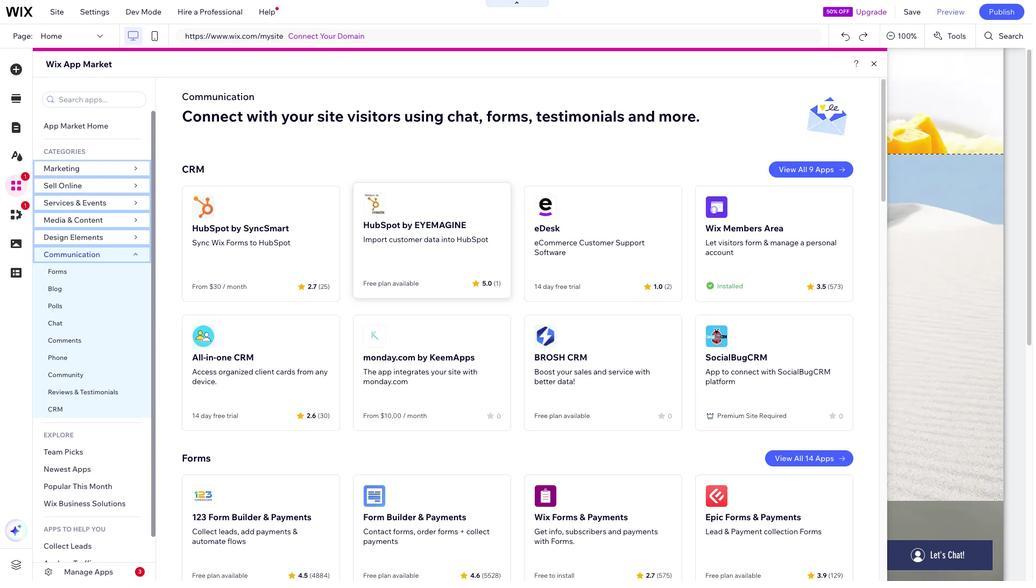 Task type: vqa. For each thing, say whether or not it's contained in the screenshot.


Task type: describe. For each thing, give the bounding box(es) containing it.
wix inside "hubspot by syncsmart sync wix forms to hubspot"
[[211, 238, 224, 248]]

all for forms
[[794, 454, 803, 463]]

2.7 (25)
[[308, 282, 330, 290]]

domain
[[337, 31, 365, 41]]

hubspot by syncsmart sync wix forms to hubspot
[[192, 223, 290, 248]]

1 horizontal spatial socialbugcrm
[[778, 367, 831, 377]]

organized
[[218, 367, 253, 377]]

visitors inside the wix members area let visitors form & manage a personal account
[[718, 238, 744, 248]]

popular
[[44, 482, 71, 491]]

+
[[460, 527, 465, 536]]

payments for epic forms & payments
[[761, 512, 801, 522]]

free plan available down 'data!'
[[534, 412, 590, 420]]

to inside socialbugcrm app to connect with socialbugcrm platform
[[722, 367, 729, 377]]

1 vertical spatial collect
[[44, 541, 69, 551]]

socialbugcrm logo image
[[705, 325, 728, 348]]

hubspot right into
[[457, 235, 488, 244]]

forms, inside "form builder & payments contact forms, order forms + collect payments"
[[393, 527, 415, 536]]

phone link
[[33, 349, 151, 366]]

3
[[138, 568, 142, 575]]

comments link
[[33, 332, 151, 349]]

crm inside all-in-one crm access organized client cards from any device.
[[234, 352, 254, 363]]

wix for wix members area let visitors form & manage a personal account
[[705, 223, 721, 234]]

free for payments
[[192, 571, 206, 579]]

forms inside wix forms & payments get info, subscribers and payments with forms.
[[552, 512, 578, 522]]

2.7 for hubspot by syncsmart
[[308, 282, 317, 290]]

team picks
[[44, 447, 83, 457]]

brosh
[[534, 352, 565, 363]]

9
[[809, 165, 814, 174]]

view all 9 apps
[[779, 165, 834, 174]]

sync
[[192, 238, 210, 248]]

home inside app market home link
[[87, 121, 108, 131]]

chat link
[[33, 315, 151, 332]]

hubspot down syncsmart
[[259, 238, 290, 248]]

ecommerce
[[534, 238, 577, 248]]

your for boost
[[557, 367, 572, 377]]

popular this month
[[44, 482, 112, 491]]

blog
[[48, 285, 62, 293]]

order
[[417, 527, 436, 536]]

all-
[[192, 352, 206, 363]]

1.0
[[654, 282, 663, 290]]

(129)
[[828, 571, 843, 579]]

upgrade
[[856, 7, 887, 17]]

payments inside '123 form builder & payments collect leads, add payments & automate flows'
[[271, 512, 312, 522]]

services
[[44, 198, 74, 208]]

into
[[441, 235, 455, 244]]

payments for &
[[256, 527, 291, 536]]

available for contact
[[392, 571, 419, 579]]

search button
[[976, 24, 1033, 48]]

available down 'data!'
[[564, 412, 590, 420]]

with inside socialbugcrm app to connect with socialbugcrm platform
[[761, 367, 776, 377]]

1.0 (2)
[[654, 282, 672, 290]]

forms inside forms link
[[48, 267, 67, 275]]

2 vertical spatial to
[[549, 571, 555, 579]]

cards
[[276, 367, 295, 377]]

categories
[[44, 147, 86, 155]]

payments for form builder & payments
[[426, 512, 466, 522]]

one
[[216, 352, 232, 363]]

services & events link
[[33, 194, 151, 211]]

wix business solutions
[[44, 499, 126, 508]]

content
[[74, 215, 103, 225]]

personal
[[806, 238, 837, 248]]

monday.com by keemapps logo image
[[363, 325, 386, 348]]

1 horizontal spatial site
[[746, 412, 758, 420]]

and inside wix forms & payments get info, subscribers and payments with forms.
[[608, 527, 621, 536]]

flows
[[227, 536, 246, 546]]

crm up "hubspot by syncsmart logo"
[[182, 163, 205, 175]]

newest
[[44, 464, 71, 474]]

1 1 button from the top
[[5, 172, 30, 197]]

search
[[999, 31, 1023, 41]]

business
[[59, 499, 90, 508]]

100% button
[[880, 24, 924, 48]]

0 vertical spatial a
[[194, 7, 198, 17]]

1 vertical spatial market
[[60, 121, 85, 131]]

plan for payments
[[207, 571, 220, 579]]

marketing
[[44, 164, 80, 173]]

epic forms & payments logo image
[[705, 485, 728, 507]]

wix for wix forms & payments get info, subscribers and payments with forms.
[[534, 512, 550, 522]]

analyze traffic link
[[33, 555, 151, 572]]

50% off
[[827, 8, 849, 15]]

communication for communication
[[44, 250, 102, 259]]

members
[[723, 223, 762, 234]]

form inside '123 form builder & payments collect leads, add payments & automate flows'
[[208, 512, 230, 522]]

1 monday.com from the top
[[363, 352, 415, 363]]

14 for in-
[[192, 412, 199, 420]]

popular this month link
[[33, 478, 151, 495]]

4.6
[[470, 571, 480, 579]]

0 horizontal spatial app
[[44, 121, 59, 131]]

free for contact
[[363, 571, 377, 579]]

online
[[59, 181, 82, 190]]

forms.
[[551, 536, 575, 546]]

by for syncsmart
[[231, 223, 241, 234]]

hire a professional
[[178, 7, 243, 17]]

syncsmart
[[243, 223, 289, 234]]

free to install
[[534, 571, 575, 579]]

collect inside '123 form builder & payments collect leads, add payments & automate flows'
[[192, 527, 217, 536]]

& inside wix forms & payments get info, subscribers and payments with forms.
[[580, 512, 585, 522]]

app
[[378, 367, 392, 377]]

the
[[363, 367, 376, 377]]

app market home link
[[33, 117, 151, 135]]

chat,
[[447, 107, 483, 125]]

apps inside 'link'
[[815, 454, 834, 463]]

forms link
[[33, 263, 151, 280]]

all-in-one crm logo image
[[192, 325, 215, 348]]

installed
[[717, 282, 743, 290]]

app market home
[[44, 121, 108, 131]]

& inside the wix members area let visitors form & manage a personal account
[[764, 238, 768, 248]]

this
[[73, 482, 87, 491]]

123
[[192, 512, 206, 522]]

with inside wix forms & payments get info, subscribers and payments with forms.
[[534, 536, 549, 546]]

plan for customer
[[378, 279, 391, 287]]

0 vertical spatial site
[[50, 7, 64, 17]]

$30
[[209, 282, 221, 291]]

hubspot by eyemagine logo image
[[363, 193, 386, 215]]

and inside brosh crm boost your sales and service with better data!
[[593, 367, 607, 377]]

customer
[[579, 238, 614, 248]]

hubspot up sync
[[192, 223, 229, 234]]

publish
[[989, 7, 1015, 17]]

newest apps link
[[33, 461, 151, 478]]

payments for wix forms & payments
[[587, 512, 628, 522]]

/ for $30
[[223, 282, 226, 291]]

brosh crm boost your sales and service with better data!
[[534, 352, 650, 386]]

phone
[[48, 354, 67, 362]]

support
[[616, 238, 645, 248]]

testimonials
[[80, 388, 118, 396]]

payments inside "form builder & payments contact forms, order forms + collect payments"
[[363, 536, 398, 546]]

https://www.wix.com/mysite
[[185, 31, 283, 41]]

dev
[[126, 7, 139, 17]]

14 day free trial for in-
[[192, 412, 238, 420]]

subscribers
[[565, 527, 606, 536]]

let
[[705, 238, 717, 248]]

day for in-
[[201, 412, 212, 420]]

solutions
[[92, 499, 126, 508]]

to inside "hubspot by syncsmart sync wix forms to hubspot"
[[250, 238, 257, 248]]

forms up 123 form builder & payments logo at the left of the page
[[182, 452, 211, 464]]

free for customer
[[363, 279, 377, 287]]

communication connect with your site visitors using chat, forms, testimonials and more.
[[182, 90, 700, 125]]

media
[[44, 215, 66, 225]]

required
[[759, 412, 787, 420]]

view for forms
[[775, 454, 792, 463]]

communication for communication connect with your site visitors using chat, forms, testimonials and more.
[[182, 90, 255, 103]]

wix forms & payments get info, subscribers and payments with forms.
[[534, 512, 658, 546]]

data
[[424, 235, 440, 244]]

info,
[[549, 527, 564, 536]]

data!
[[557, 377, 575, 386]]

app for wix
[[63, 59, 81, 69]]



Task type: locate. For each thing, give the bounding box(es) containing it.
1 builder from the left
[[232, 512, 261, 522]]

wix
[[46, 59, 62, 69], [705, 223, 721, 234], [211, 238, 224, 248], [44, 499, 57, 508], [534, 512, 550, 522]]

collect
[[192, 527, 217, 536], [44, 541, 69, 551]]

0 horizontal spatial site
[[50, 7, 64, 17]]

forms up blog
[[48, 267, 67, 275]]

2 0 from the left
[[668, 412, 672, 420]]

edesk
[[534, 223, 560, 234]]

2 horizontal spatial 0
[[839, 412, 843, 420]]

forms right collection
[[800, 527, 822, 536]]

design elements link
[[33, 229, 151, 246]]

available down payment
[[735, 571, 761, 579]]

1 button left sell
[[5, 172, 30, 197]]

form builder & payments  logo image
[[363, 485, 386, 507]]

builder up contact
[[386, 512, 416, 522]]

to
[[250, 238, 257, 248], [722, 367, 729, 377], [549, 571, 555, 579]]

free plan available down automate on the left bottom of page
[[192, 571, 248, 579]]

plan for lead
[[720, 571, 733, 579]]

app up categories on the top of page
[[44, 121, 59, 131]]

wix for wix business solutions
[[44, 499, 57, 508]]

site left settings
[[50, 7, 64, 17]]

payments
[[271, 512, 312, 522], [426, 512, 466, 522], [587, 512, 628, 522], [761, 512, 801, 522]]

collection
[[764, 527, 798, 536]]

2 horizontal spatial by
[[417, 352, 428, 363]]

payments inside '123 form builder & payments collect leads, add payments & automate flows'
[[256, 527, 291, 536]]

view down "required"
[[775, 454, 792, 463]]

media & content link
[[33, 211, 151, 229]]

get
[[534, 527, 547, 536]]

day down software
[[543, 282, 554, 291]]

visitors inside 'communication connect with your site visitors using chat, forms, testimonials and more.'
[[347, 107, 401, 125]]

payments up 2.7 (575)
[[623, 527, 658, 536]]

1 button
[[5, 172, 30, 197], [5, 201, 30, 226]]

1 vertical spatial site
[[448, 367, 461, 377]]

reviews
[[48, 388, 73, 396]]

0 horizontal spatial form
[[208, 512, 230, 522]]

crm up organized
[[234, 352, 254, 363]]

market up search apps... field
[[83, 59, 112, 69]]

all inside view all 14 apps 'link'
[[794, 454, 803, 463]]

1 vertical spatial trial
[[227, 412, 238, 420]]

wix forms & payments logo image
[[534, 485, 557, 507]]

app up search apps... field
[[63, 59, 81, 69]]

socialbugcrm up "required"
[[778, 367, 831, 377]]

1 horizontal spatial month
[[407, 412, 427, 420]]

crm up sales
[[567, 352, 587, 363]]

2.6 (30)
[[307, 411, 330, 419]]

2.7 for wix forms & payments
[[646, 571, 655, 579]]

0 vertical spatial home
[[41, 31, 62, 41]]

1 left marketing
[[24, 173, 27, 180]]

1 horizontal spatial forms,
[[486, 107, 533, 125]]

view left 9
[[779, 165, 796, 174]]

3 payments from the left
[[587, 512, 628, 522]]

1 vertical spatial from
[[363, 412, 379, 420]]

1 horizontal spatial communication
[[182, 90, 255, 103]]

all-in-one crm access organized client cards from any device.
[[192, 352, 328, 386]]

form inside "form builder & payments contact forms, order forms + collect payments"
[[363, 512, 384, 522]]

sell
[[44, 181, 57, 190]]

free plan available down contact
[[363, 571, 419, 579]]

2 horizontal spatial your
[[557, 367, 572, 377]]

available down the flows
[[221, 571, 248, 579]]

4 payments from the left
[[761, 512, 801, 522]]

free down import
[[363, 279, 377, 287]]

1 vertical spatial /
[[403, 412, 406, 420]]

& inside "form builder & payments contact forms, order forms + collect payments"
[[418, 512, 424, 522]]

1 vertical spatial socialbugcrm
[[778, 367, 831, 377]]

crm inside brosh crm boost your sales and service with better data!
[[567, 352, 587, 363]]

plan down 'data!'
[[549, 412, 562, 420]]

free for in-
[[213, 412, 225, 420]]

0 vertical spatial 1
[[24, 173, 27, 180]]

view all 14 apps
[[775, 454, 834, 463]]

and inside 'communication connect with your site visitors using chat, forms, testimonials and more.'
[[628, 107, 655, 125]]

123 form builder & payments logo image
[[192, 485, 215, 507]]

month for from $10,00 / month
[[407, 412, 427, 420]]

chat
[[48, 319, 62, 327]]

plan down import
[[378, 279, 391, 287]]

preview
[[937, 7, 965, 17]]

contact
[[363, 527, 391, 536]]

forms, left order
[[393, 527, 415, 536]]

brosh crm logo image
[[534, 325, 557, 348]]

(2)
[[664, 282, 672, 290]]

4.6 (5528)
[[470, 571, 501, 579]]

month
[[89, 482, 112, 491]]

1 horizontal spatial app
[[63, 59, 81, 69]]

available for payments
[[221, 571, 248, 579]]

hubspot by syncsmart logo image
[[192, 196, 215, 218]]

payment
[[731, 527, 762, 536]]

app for socialbugcrm
[[705, 367, 720, 377]]

visitors
[[347, 107, 401, 125], [718, 238, 744, 248]]

sell online
[[44, 181, 82, 190]]

free plan available for customer
[[363, 279, 419, 287]]

14 inside 'link'
[[805, 454, 814, 463]]

0 vertical spatial free
[[555, 282, 567, 291]]

free
[[555, 282, 567, 291], [213, 412, 225, 420]]

market up categories on the top of page
[[60, 121, 85, 131]]

0 vertical spatial 14 day free trial
[[534, 282, 580, 291]]

1 horizontal spatial 2.7
[[646, 571, 655, 579]]

form up leads,
[[208, 512, 230, 522]]

0 vertical spatial collect
[[192, 527, 217, 536]]

free for lead
[[705, 571, 719, 579]]

0 horizontal spatial day
[[201, 412, 212, 420]]

0 horizontal spatial collect
[[44, 541, 69, 551]]

day
[[543, 282, 554, 291], [201, 412, 212, 420]]

month right $10,00
[[407, 412, 427, 420]]

(575)
[[657, 571, 672, 579]]

0 horizontal spatial /
[[223, 282, 226, 291]]

forms up 'info,'
[[552, 512, 578, 522]]

explore
[[44, 431, 74, 439]]

monday.com up $10,00
[[363, 377, 408, 386]]

save button
[[896, 0, 929, 24]]

forms down syncsmart
[[226, 238, 248, 248]]

100%
[[898, 31, 917, 41]]

1 horizontal spatial site
[[448, 367, 461, 377]]

payments inside wix forms & payments get info, subscribers and payments with forms.
[[587, 512, 628, 522]]

0 vertical spatial monday.com
[[363, 352, 415, 363]]

trial for one
[[227, 412, 238, 420]]

0 for monday.com by keemapps
[[497, 412, 501, 420]]

0 vertical spatial site
[[317, 107, 344, 125]]

1 horizontal spatial trial
[[569, 282, 580, 291]]

0 vertical spatial app
[[63, 59, 81, 69]]

edesk ecommerce customer support software
[[534, 223, 645, 257]]

1 horizontal spatial form
[[363, 512, 384, 522]]

marketing link
[[33, 160, 151, 177]]

1 form from the left
[[208, 512, 230, 522]]

to left connect
[[722, 367, 729, 377]]

site inside 'communication connect with your site visitors using chat, forms, testimonials and more.'
[[317, 107, 344, 125]]

/ right $30
[[223, 282, 226, 291]]

blog link
[[33, 280, 151, 298]]

1 horizontal spatial free
[[555, 282, 567, 291]]

payments inside epic forms & payments lead & payment collection forms
[[761, 512, 801, 522]]

all inside view all 9 apps link
[[798, 165, 807, 174]]

14 for ecommerce
[[534, 282, 542, 291]]

0 horizontal spatial trial
[[227, 412, 238, 420]]

0 vertical spatial view
[[779, 165, 796, 174]]

better
[[534, 377, 556, 386]]

in-
[[206, 352, 216, 363]]

2 vertical spatial 14
[[805, 454, 814, 463]]

1 horizontal spatial day
[[543, 282, 554, 291]]

1 vertical spatial free
[[213, 412, 225, 420]]

platform
[[705, 377, 735, 386]]

/ for $10,00
[[403, 412, 406, 420]]

/ right $10,00
[[403, 412, 406, 420]]

eyemagine
[[414, 220, 466, 230]]

free for get
[[534, 571, 548, 579]]

0 vertical spatial market
[[83, 59, 112, 69]]

form up contact
[[363, 512, 384, 522]]

1 vertical spatial day
[[201, 412, 212, 420]]

day down the device.
[[201, 412, 212, 420]]

2 builder from the left
[[386, 512, 416, 522]]

0 vertical spatial 1 button
[[5, 172, 30, 197]]

1 1 from the top
[[24, 173, 27, 180]]

from $10,00 / month
[[363, 412, 427, 420]]

2 payments from the left
[[426, 512, 466, 522]]

2 1 from the top
[[24, 202, 27, 209]]

leads
[[70, 541, 92, 551]]

2.7 (575)
[[646, 571, 672, 579]]

and right subscribers
[[608, 527, 621, 536]]

0 horizontal spatial forms,
[[393, 527, 415, 536]]

dev mode
[[126, 7, 161, 17]]

123 form builder & payments collect leads, add payments & automate flows
[[192, 512, 312, 546]]

0 horizontal spatial 2.7
[[308, 282, 317, 290]]

$10,00
[[380, 412, 401, 420]]

1 vertical spatial app
[[44, 121, 59, 131]]

trial down ecommerce
[[569, 282, 580, 291]]

from left $30
[[192, 282, 208, 291]]

app inside socialbugcrm app to connect with socialbugcrm platform
[[705, 367, 720, 377]]

1 vertical spatial all
[[794, 454, 803, 463]]

forms inside "hubspot by syncsmart sync wix forms to hubspot"
[[226, 238, 248, 248]]

0 vertical spatial month
[[227, 282, 247, 291]]

0 horizontal spatial site
[[317, 107, 344, 125]]

2 1 button from the top
[[5, 201, 30, 226]]

automate
[[192, 536, 226, 546]]

visitors left using
[[347, 107, 401, 125]]

a inside the wix members area let visitors form & manage a personal account
[[800, 238, 804, 248]]

0 horizontal spatial home
[[41, 31, 62, 41]]

from left $10,00
[[363, 412, 379, 420]]

free left install
[[534, 571, 548, 579]]

14 day free trial for ecommerce
[[534, 282, 580, 291]]

payments inside "form builder & payments contact forms, order forms + collect payments"
[[426, 512, 466, 522]]

by up "customer"
[[402, 220, 412, 230]]

hubspot up import
[[363, 220, 400, 230]]

1 payments from the left
[[271, 512, 312, 522]]

day for ecommerce
[[543, 282, 554, 291]]

by inside monday.com by keemapps the app integrates your site with monday.com
[[417, 352, 428, 363]]

available for customer
[[392, 279, 419, 287]]

wix members area let visitors form & manage a personal account
[[705, 223, 837, 257]]

using
[[404, 107, 444, 125]]

sales
[[574, 367, 592, 377]]

free down better at the right bottom of the page
[[534, 412, 548, 420]]

0 vertical spatial connect
[[288, 31, 318, 41]]

free down the device.
[[213, 412, 225, 420]]

connect inside 'communication connect with your site visitors using chat, forms, testimonials and more.'
[[182, 107, 243, 125]]

free plan available for lead
[[705, 571, 761, 579]]

1 vertical spatial visitors
[[718, 238, 744, 248]]

1 horizontal spatial 14 day free trial
[[534, 282, 580, 291]]

1 vertical spatial 14
[[192, 412, 199, 420]]

edesk logo image
[[534, 196, 557, 218]]

site right premium
[[746, 412, 758, 420]]

available for lead
[[735, 571, 761, 579]]

from for from $30 / month
[[192, 282, 208, 291]]

apps to help you
[[44, 525, 106, 533]]

1 vertical spatial 14 day free trial
[[192, 412, 238, 420]]

trial down organized
[[227, 412, 238, 420]]

14 day free trial down the device.
[[192, 412, 238, 420]]

free down software
[[555, 282, 567, 291]]

1 horizontal spatial /
[[403, 412, 406, 420]]

by up integrates
[[417, 352, 428, 363]]

0 vertical spatial and
[[628, 107, 655, 125]]

by for eyemagine
[[402, 220, 412, 230]]

media & content
[[44, 215, 103, 225]]

0 horizontal spatial socialbugcrm
[[705, 352, 767, 363]]

1 vertical spatial home
[[87, 121, 108, 131]]

from for from $10,00 / month
[[363, 412, 379, 420]]

plan down lead on the bottom right of page
[[720, 571, 733, 579]]

0 for brosh crm
[[668, 412, 672, 420]]

1 horizontal spatial to
[[549, 571, 555, 579]]

0 vertical spatial /
[[223, 282, 226, 291]]

0 horizontal spatial 14
[[192, 412, 199, 420]]

14 day free trial
[[534, 282, 580, 291], [192, 412, 238, 420]]

0 horizontal spatial connect
[[182, 107, 243, 125]]

available down order
[[392, 571, 419, 579]]

0 vertical spatial 2.7
[[308, 282, 317, 290]]

0 horizontal spatial from
[[192, 282, 208, 291]]

by for keemapps
[[417, 352, 428, 363]]

month for from $30 / month
[[227, 282, 247, 291]]

2 horizontal spatial to
[[722, 367, 729, 377]]

3 0 from the left
[[839, 412, 843, 420]]

with
[[246, 107, 278, 125], [463, 367, 477, 377], [635, 367, 650, 377], [761, 367, 776, 377], [534, 536, 549, 546]]

preview button
[[929, 0, 973, 24]]

a right hire
[[194, 7, 198, 17]]

connect for connect with your site visitors using chat, forms, testimonials and more.
[[182, 107, 243, 125]]

1 vertical spatial connect
[[182, 107, 243, 125]]

device.
[[192, 377, 217, 386]]

0 horizontal spatial 14 day free trial
[[192, 412, 238, 420]]

by left syncsmart
[[231, 223, 241, 234]]

your for with
[[281, 107, 314, 125]]

1 horizontal spatial a
[[800, 238, 804, 248]]

to left install
[[549, 571, 555, 579]]

plan down automate on the left bottom of page
[[207, 571, 220, 579]]

0 horizontal spatial visitors
[[347, 107, 401, 125]]

you
[[91, 525, 106, 533]]

wix members area logo image
[[705, 196, 728, 218]]

1 vertical spatial 1
[[24, 202, 27, 209]]

crm
[[182, 163, 205, 175], [234, 352, 254, 363], [567, 352, 587, 363], [48, 405, 63, 413]]

form builder & payments contact forms, order forms + collect payments
[[363, 512, 490, 546]]

collect up analyze
[[44, 541, 69, 551]]

by inside "hubspot by syncsmart sync wix forms to hubspot"
[[231, 223, 241, 234]]

free plan available down payment
[[705, 571, 761, 579]]

communication
[[182, 90, 255, 103], [44, 250, 102, 259]]

collect down the 123
[[192, 527, 217, 536]]

1 button left media
[[5, 201, 30, 226]]

wix for wix app market
[[46, 59, 62, 69]]

payments down form builder & payments  logo
[[363, 536, 398, 546]]

tools
[[947, 31, 966, 41]]

2 horizontal spatial payments
[[623, 527, 658, 536]]

1 horizontal spatial your
[[431, 367, 447, 377]]

client
[[255, 367, 274, 377]]

socialbugcrm up connect
[[705, 352, 767, 363]]

1 horizontal spatial builder
[[386, 512, 416, 522]]

a right manage on the right of page
[[800, 238, 804, 248]]

free for ecommerce
[[555, 282, 567, 291]]

1 vertical spatial view
[[775, 454, 792, 463]]

builder inside "form builder & payments contact forms, order forms + collect payments"
[[386, 512, 416, 522]]

mode
[[141, 7, 161, 17]]

install
[[557, 571, 575, 579]]

1 horizontal spatial connect
[[288, 31, 318, 41]]

1 vertical spatial month
[[407, 412, 427, 420]]

forms, inside 'communication connect with your site visitors using chat, forms, testimonials and more.'
[[486, 107, 533, 125]]

2 monday.com from the top
[[363, 377, 408, 386]]

forms up payment
[[725, 512, 751, 522]]

2 horizontal spatial app
[[705, 367, 720, 377]]

free down lead on the bottom right of page
[[705, 571, 719, 579]]

0 horizontal spatial a
[[194, 7, 198, 17]]

5.0
[[482, 279, 492, 287]]

1 horizontal spatial and
[[608, 527, 621, 536]]

home down search apps... field
[[87, 121, 108, 131]]

builder up add
[[232, 512, 261, 522]]

publish button
[[979, 4, 1024, 20]]

connect
[[288, 31, 318, 41], [182, 107, 243, 125]]

2 form from the left
[[363, 512, 384, 522]]

free plan available down "customer"
[[363, 279, 419, 287]]

0 vertical spatial communication
[[182, 90, 255, 103]]

0 horizontal spatial 0
[[497, 412, 501, 420]]

all
[[798, 165, 807, 174], [794, 454, 803, 463]]

2.7 left (575) at bottom
[[646, 571, 655, 579]]

from $30 / month
[[192, 282, 247, 291]]

1 vertical spatial communication
[[44, 250, 102, 259]]

payments inside wix forms & payments get info, subscribers and payments with forms.
[[623, 527, 658, 536]]

0 vertical spatial to
[[250, 238, 257, 248]]

0 vertical spatial socialbugcrm
[[705, 352, 767, 363]]

view for crm
[[779, 165, 796, 174]]

from
[[297, 367, 314, 377]]

0 horizontal spatial month
[[227, 282, 247, 291]]

1 left services
[[24, 202, 27, 209]]

forms, right chat,
[[486, 107, 533, 125]]

tools button
[[925, 24, 976, 48]]

0 horizontal spatial by
[[231, 223, 241, 234]]

with inside monday.com by keemapps the app integrates your site with monday.com
[[463, 367, 477, 377]]

wix inside the wix members area let visitors form & manage a personal account
[[705, 223, 721, 234]]

with inside 'communication connect with your site visitors using chat, forms, testimonials and more.'
[[246, 107, 278, 125]]

wix inside wix forms & payments get info, subscribers and payments with forms.
[[534, 512, 550, 522]]

more.
[[659, 107, 700, 125]]

with inside brosh crm boost your sales and service with better data!
[[635, 367, 650, 377]]

communication inside 'communication connect with your site visitors using chat, forms, testimonials and more.'
[[182, 90, 255, 103]]

plan down contact
[[378, 571, 391, 579]]

wix business solutions link
[[33, 495, 151, 512]]

view inside 'link'
[[775, 454, 792, 463]]

by inside hubspot by eyemagine import customer data into hubspot
[[402, 220, 412, 230]]

2 horizontal spatial 14
[[805, 454, 814, 463]]

2.6
[[307, 411, 316, 419]]

free down contact
[[363, 571, 377, 579]]

save
[[904, 7, 921, 17]]

1 horizontal spatial by
[[402, 220, 412, 230]]

4.5 (4884)
[[298, 571, 330, 579]]

all for crm
[[798, 165, 807, 174]]

to down syncsmart
[[250, 238, 257, 248]]

Search apps... field
[[55, 92, 143, 107]]

and right sales
[[593, 367, 607, 377]]

0 horizontal spatial your
[[281, 107, 314, 125]]

your
[[320, 31, 336, 41]]

2.7 left the (25)
[[308, 282, 317, 290]]

available down "customer"
[[392, 279, 419, 287]]

testimonials
[[536, 107, 625, 125]]

integrates
[[393, 367, 429, 377]]

and left more.
[[628, 107, 655, 125]]

free down automate on the left bottom of page
[[192, 571, 206, 579]]

free plan available for payments
[[192, 571, 248, 579]]

team picks link
[[33, 443, 151, 461]]

0 vertical spatial all
[[798, 165, 807, 174]]

payments right add
[[256, 527, 291, 536]]

1 vertical spatial a
[[800, 238, 804, 248]]

month
[[227, 282, 247, 291], [407, 412, 427, 420]]

1 vertical spatial forms,
[[393, 527, 415, 536]]

2 vertical spatial and
[[608, 527, 621, 536]]

trial for customer
[[569, 282, 580, 291]]

visitors down members
[[718, 238, 744, 248]]

0 horizontal spatial communication
[[44, 250, 102, 259]]

home up wix app market
[[41, 31, 62, 41]]

off
[[839, 8, 849, 15]]

app left connect
[[705, 367, 720, 377]]

account
[[705, 248, 734, 257]]

builder inside '123 form builder & payments collect leads, add payments & automate flows'
[[232, 512, 261, 522]]

free plan available for contact
[[363, 571, 419, 579]]

2 horizontal spatial and
[[628, 107, 655, 125]]

payments for payments
[[623, 527, 658, 536]]

monday.com up app
[[363, 352, 415, 363]]

crm down reviews
[[48, 405, 63, 413]]

0 horizontal spatial and
[[593, 367, 607, 377]]

0 vertical spatial trial
[[569, 282, 580, 291]]

0 horizontal spatial builder
[[232, 512, 261, 522]]

keemapps
[[430, 352, 475, 363]]

0 vertical spatial forms,
[[486, 107, 533, 125]]

monday.com
[[363, 352, 415, 363], [363, 377, 408, 386]]

premium
[[717, 412, 744, 420]]

view all 9 apps link
[[769, 161, 853, 178]]

plan for contact
[[378, 571, 391, 579]]

site inside monday.com by keemapps the app integrates your site with monday.com
[[448, 367, 461, 377]]

access
[[192, 367, 217, 377]]

0 vertical spatial day
[[543, 282, 554, 291]]

by
[[402, 220, 412, 230], [231, 223, 241, 234], [417, 352, 428, 363]]

1 0 from the left
[[497, 412, 501, 420]]

month right $30
[[227, 282, 247, 291]]

your inside monday.com by keemapps the app integrates your site with monday.com
[[431, 367, 447, 377]]

your inside 'communication connect with your site visitors using chat, forms, testimonials and more.'
[[281, 107, 314, 125]]

your inside brosh crm boost your sales and service with better data!
[[557, 367, 572, 377]]

14 day free trial down software
[[534, 282, 580, 291]]

connect for connect your domain
[[288, 31, 318, 41]]

0 vertical spatial visitors
[[347, 107, 401, 125]]

& inside 'link'
[[76, 198, 81, 208]]



